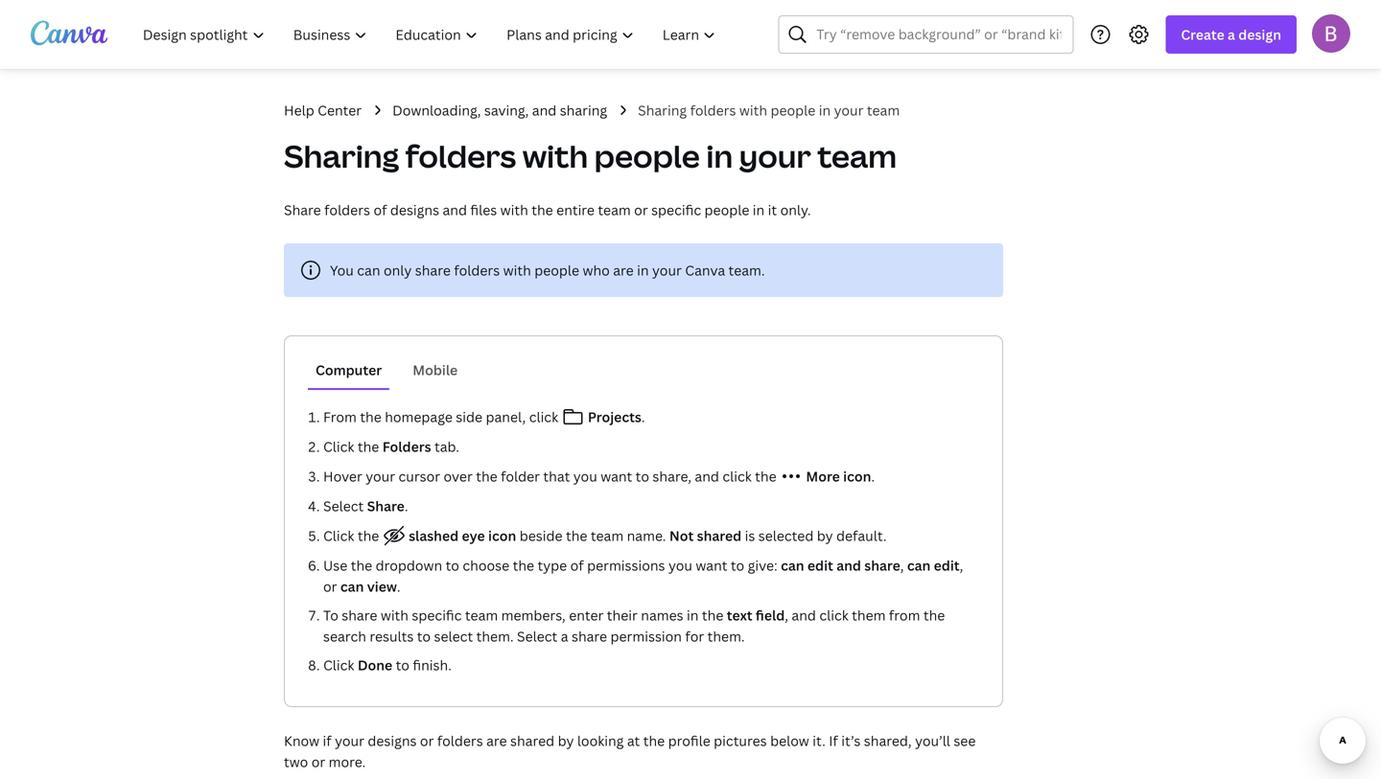 Task type: locate. For each thing, give the bounding box(es) containing it.
1 vertical spatial click
[[723, 468, 752, 486]]

0 horizontal spatial are
[[486, 732, 507, 750]]

1 horizontal spatial share
[[367, 497, 405, 516]]

designs up only
[[390, 201, 439, 219]]

names
[[641, 607, 683, 625]]

or down the finish.
[[420, 732, 434, 750]]

finish.
[[413, 656, 452, 675]]

1 vertical spatial you
[[668, 557, 692, 575]]

Try "remove background" or "brand kit" search field
[[817, 16, 1061, 53]]

team
[[867, 101, 900, 119], [817, 135, 897, 177], [598, 201, 631, 219], [591, 527, 624, 545], [465, 607, 498, 625]]

icon right 'eye'
[[488, 527, 516, 545]]

share right only
[[415, 261, 451, 280]]

and inside , and click them from the search results to select them. select a share permission for them.
[[792, 607, 816, 625]]

1 horizontal spatial by
[[817, 527, 833, 545]]

you
[[573, 468, 597, 486], [668, 557, 692, 575]]

3 click from the top
[[323, 656, 354, 675]]

0 vertical spatial click
[[323, 438, 354, 456]]

share
[[415, 261, 451, 280], [864, 557, 900, 575], [342, 607, 377, 625], [572, 628, 607, 646]]

, or
[[323, 557, 963, 596]]

them. down text
[[707, 628, 745, 646]]

1 horizontal spatial want
[[696, 557, 727, 575]]

0 vertical spatial specific
[[651, 201, 701, 219]]

click up is
[[723, 468, 752, 486]]

click down the search
[[323, 656, 354, 675]]

folders
[[382, 438, 431, 456]]

designs right if
[[368, 732, 417, 750]]

a left design
[[1228, 25, 1235, 44]]

over
[[444, 468, 473, 486]]

field
[[756, 607, 785, 625]]

1 horizontal spatial shared
[[697, 527, 742, 545]]

1 vertical spatial a
[[561, 628, 568, 646]]

can right you
[[357, 261, 380, 280]]

of right the type
[[570, 557, 584, 575]]

help
[[284, 101, 314, 119]]

enter
[[569, 607, 604, 625]]

you down not
[[668, 557, 692, 575]]

permissions
[[587, 557, 665, 575]]

1 horizontal spatial icon
[[843, 468, 871, 486]]

0 vertical spatial you
[[573, 468, 597, 486]]

or
[[634, 201, 648, 219], [323, 578, 337, 596], [420, 732, 434, 750], [311, 753, 325, 772]]

want left share,
[[601, 468, 632, 486]]

to right the done
[[396, 656, 409, 675]]

0 vertical spatial click
[[529, 408, 558, 426]]

two
[[284, 753, 308, 772]]

1 horizontal spatial select
[[517, 628, 558, 646]]

want left give:
[[696, 557, 727, 575]]

and right 'saving,'
[[532, 101, 557, 119]]

2 vertical spatial click
[[323, 656, 354, 675]]

1 vertical spatial select
[[517, 628, 558, 646]]

0 horizontal spatial edit
[[807, 557, 833, 575]]

icon
[[843, 468, 871, 486], [488, 527, 516, 545]]

looking
[[577, 732, 624, 750]]

create a design button
[[1166, 15, 1297, 54]]

, for , or
[[960, 557, 963, 575]]

the
[[532, 201, 553, 219], [360, 408, 382, 426], [358, 438, 379, 456], [476, 468, 497, 486], [755, 468, 777, 486], [358, 527, 379, 545], [566, 527, 587, 545], [351, 557, 372, 575], [513, 557, 534, 575], [702, 607, 724, 625], [923, 607, 945, 625], [643, 732, 665, 750]]

computer button
[[308, 352, 390, 388]]

or right two at the left of the page
[[311, 753, 325, 772]]

specific up select
[[412, 607, 462, 625]]

of up only
[[374, 201, 387, 219]]

a down to share with specific team members, enter their names in the text field
[[561, 628, 568, 646]]

, inside , or
[[960, 557, 963, 575]]

0 vertical spatial designs
[[390, 201, 439, 219]]

can right give:
[[781, 557, 804, 575]]

are
[[613, 261, 634, 280], [486, 732, 507, 750]]

them.
[[476, 628, 514, 646], [707, 628, 745, 646]]

the inside , and click them from the search results to select them. select a share permission for them.
[[923, 607, 945, 625]]

designs inside 'know if your designs or folders are shared by looking at the profile pictures below it. if it's shared, you'll see two or more.'
[[368, 732, 417, 750]]

0 horizontal spatial click
[[529, 408, 558, 426]]

cursor
[[399, 468, 440, 486]]

click for click the
[[323, 527, 354, 545]]

select down the 'members,'
[[517, 628, 558, 646]]

2 horizontal spatial click
[[819, 607, 849, 625]]

share
[[284, 201, 321, 219], [367, 497, 405, 516]]

of
[[374, 201, 387, 219], [570, 557, 584, 575]]

side
[[456, 408, 482, 426]]

1 horizontal spatial of
[[570, 557, 584, 575]]

mobile button
[[405, 352, 465, 388]]

help center
[[284, 101, 362, 119]]

or down use
[[323, 578, 337, 596]]

0 vertical spatial sharing
[[638, 101, 687, 119]]

share down enter
[[572, 628, 607, 646]]

bob builder image
[[1312, 14, 1350, 53]]

and right share,
[[695, 468, 719, 486]]

shared left looking
[[510, 732, 555, 750]]

0 horizontal spatial of
[[374, 201, 387, 219]]

their
[[607, 607, 638, 625]]

sharing down center
[[284, 135, 399, 177]]

designs for your
[[368, 732, 417, 750]]

specific up canva on the top
[[651, 201, 701, 219]]

0 horizontal spatial specific
[[412, 607, 462, 625]]

folders
[[690, 101, 736, 119], [405, 135, 516, 177], [324, 201, 370, 219], [454, 261, 500, 280], [437, 732, 483, 750]]

and right field
[[792, 607, 816, 625]]

1 click from the top
[[323, 438, 354, 456]]

0 vertical spatial want
[[601, 468, 632, 486]]

1 vertical spatial icon
[[488, 527, 516, 545]]

shared left is
[[697, 527, 742, 545]]

1 vertical spatial share
[[367, 497, 405, 516]]

1 vertical spatial designs
[[368, 732, 417, 750]]

2 click from the top
[[323, 527, 354, 545]]

0 vertical spatial are
[[613, 261, 634, 280]]

click
[[529, 408, 558, 426], [723, 468, 752, 486], [819, 607, 849, 625]]

1 them. from the left
[[476, 628, 514, 646]]

and down default.
[[837, 557, 861, 575]]

text
[[727, 607, 752, 625]]

click left them
[[819, 607, 849, 625]]

the inside 'know if your designs or folders are shared by looking at the profile pictures below it. if it's shared, you'll see two or more.'
[[643, 732, 665, 750]]

to left select
[[417, 628, 431, 646]]

a
[[1228, 25, 1235, 44], [561, 628, 568, 646]]

more.
[[329, 753, 366, 772]]

,
[[900, 557, 904, 575], [960, 557, 963, 575], [785, 607, 788, 625]]

0 horizontal spatial ,
[[785, 607, 788, 625]]

center
[[318, 101, 362, 119]]

1 vertical spatial shared
[[510, 732, 555, 750]]

top level navigation element
[[130, 15, 732, 54]]

click for click the folders tab.
[[323, 438, 354, 456]]

0 horizontal spatial shared
[[510, 732, 555, 750]]

or right entire
[[634, 201, 648, 219]]

to
[[636, 468, 649, 486], [446, 557, 459, 575], [731, 557, 744, 575], [417, 628, 431, 646], [396, 656, 409, 675]]

people
[[771, 101, 816, 119], [594, 135, 700, 177], [704, 201, 749, 219], [534, 261, 579, 280]]

0 horizontal spatial them.
[[476, 628, 514, 646]]

know
[[284, 732, 319, 750]]

name.
[[627, 527, 666, 545]]

if
[[323, 732, 332, 750]]

1 horizontal spatial specific
[[651, 201, 701, 219]]

view
[[367, 578, 397, 596]]

them
[[852, 607, 886, 625]]

sharing right sharing
[[638, 101, 687, 119]]

can down use
[[340, 578, 364, 596]]

1 vertical spatial specific
[[412, 607, 462, 625]]

click right panel,
[[529, 408, 558, 426]]

0 horizontal spatial share
[[284, 201, 321, 219]]

1 vertical spatial sharing
[[284, 135, 399, 177]]

1 vertical spatial click
[[323, 527, 354, 545]]

0 horizontal spatial select
[[323, 497, 364, 516]]

by
[[817, 527, 833, 545], [558, 732, 574, 750]]

share up the search
[[342, 607, 377, 625]]

select inside , and click them from the search results to select them. select a share permission for them.
[[517, 628, 558, 646]]

who
[[583, 261, 610, 280]]

. for can view .
[[397, 578, 401, 596]]

1 horizontal spatial them.
[[707, 628, 745, 646]]

by left looking
[[558, 732, 574, 750]]

0 vertical spatial sharing folders with people in your team
[[638, 101, 900, 119]]

entire
[[556, 201, 595, 219]]

folders inside 'know if your designs or folders are shared by looking at the profile pictures below it. if it's shared, you'll see two or more.'
[[437, 732, 483, 750]]

click down from
[[323, 438, 354, 456]]

mobile
[[413, 361, 458, 379]]

2 vertical spatial click
[[819, 607, 849, 625]]

and
[[532, 101, 557, 119], [443, 201, 467, 219], [695, 468, 719, 486], [837, 557, 861, 575], [792, 607, 816, 625]]

you right that
[[573, 468, 597, 486]]

0 horizontal spatial icon
[[488, 527, 516, 545]]

projects .
[[585, 408, 645, 426]]

0 horizontal spatial by
[[558, 732, 574, 750]]

0 vertical spatial select
[[323, 497, 364, 516]]

1 vertical spatial are
[[486, 732, 507, 750]]

by left default.
[[817, 527, 833, 545]]

, for , and click them from the search results to select them. select a share permission for them.
[[785, 607, 788, 625]]

members,
[[501, 607, 566, 625]]

shared
[[697, 527, 742, 545], [510, 732, 555, 750]]

in
[[819, 101, 831, 119], [706, 135, 733, 177], [753, 201, 765, 219], [637, 261, 649, 280], [687, 607, 699, 625]]

your
[[834, 101, 864, 119], [739, 135, 811, 177], [652, 261, 682, 280], [366, 468, 395, 486], [335, 732, 364, 750]]

a inside , and click them from the search results to select them. select a share permission for them.
[[561, 628, 568, 646]]

0 horizontal spatial a
[[561, 628, 568, 646]]

0 vertical spatial a
[[1228, 25, 1235, 44]]

select
[[323, 497, 364, 516], [517, 628, 558, 646]]

hover
[[323, 468, 362, 486]]

icon right more on the right of the page
[[843, 468, 871, 486]]

click up use
[[323, 527, 354, 545]]

select
[[434, 628, 473, 646]]

1 horizontal spatial edit
[[934, 557, 960, 575]]

want
[[601, 468, 632, 486], [696, 557, 727, 575]]

1 vertical spatial by
[[558, 732, 574, 750]]

can
[[357, 261, 380, 280], [781, 557, 804, 575], [907, 557, 931, 575], [340, 578, 364, 596]]

, inside , and click them from the search results to select them. select a share permission for them.
[[785, 607, 788, 625]]

sharing
[[638, 101, 687, 119], [284, 135, 399, 177]]

beside
[[520, 527, 563, 545]]

more
[[806, 468, 840, 486]]

2 horizontal spatial ,
[[960, 557, 963, 575]]

click
[[323, 438, 354, 456], [323, 527, 354, 545], [323, 656, 354, 675]]

them. right select
[[476, 628, 514, 646]]

can up from
[[907, 557, 931, 575]]

select down hover
[[323, 497, 364, 516]]

if
[[829, 732, 838, 750]]

sharing folders with people in your team link
[[638, 100, 900, 121]]

share inside , and click them from the search results to select them. select a share permission for them.
[[572, 628, 607, 646]]

0 vertical spatial share
[[284, 201, 321, 219]]

1 horizontal spatial sharing
[[638, 101, 687, 119]]

with
[[739, 101, 767, 119], [522, 135, 588, 177], [500, 201, 528, 219], [503, 261, 531, 280], [381, 607, 409, 625]]

1 vertical spatial want
[[696, 557, 727, 575]]

1 horizontal spatial a
[[1228, 25, 1235, 44]]

0 horizontal spatial sharing
[[284, 135, 399, 177]]



Task type: describe. For each thing, give the bounding box(es) containing it.
you can only share folders with people who are in your canva team.
[[330, 261, 765, 280]]

are inside 'know if your designs or folders are shared by looking at the profile pictures below it. if it's shared, you'll see two or more.'
[[486, 732, 507, 750]]

tab.
[[434, 438, 459, 456]]

0 vertical spatial shared
[[697, 527, 742, 545]]

canva
[[685, 261, 725, 280]]

downloading, saving, and sharing
[[392, 101, 607, 119]]

it
[[768, 201, 777, 219]]

default.
[[836, 527, 887, 545]]

0 vertical spatial icon
[[843, 468, 871, 486]]

to share with specific team members, enter their names in the text field
[[323, 607, 785, 625]]

sharing
[[560, 101, 607, 119]]

below
[[770, 732, 809, 750]]

click the
[[323, 527, 382, 545]]

you
[[330, 261, 354, 280]]

to left share,
[[636, 468, 649, 486]]

know if your designs or folders are shared by looking at the profile pictures below it. if it's shared, you'll see two or more.
[[284, 732, 976, 772]]

2 them. from the left
[[707, 628, 745, 646]]

folders inside sharing folders with people in your team link
[[690, 101, 736, 119]]

0 horizontal spatial you
[[573, 468, 597, 486]]

to
[[323, 607, 338, 625]]

folder
[[501, 468, 540, 486]]

you'll
[[915, 732, 950, 750]]

use
[[323, 557, 347, 575]]

use the dropdown to choose the type of permissions you want to give: can edit and share , can edit
[[323, 557, 960, 575]]

help center link
[[284, 100, 362, 121]]

at
[[627, 732, 640, 750]]

, and click them from the search results to select them. select a share permission for them.
[[323, 607, 945, 646]]

to left "choose"
[[446, 557, 459, 575]]

slashed
[[409, 527, 459, 545]]

1 horizontal spatial you
[[668, 557, 692, 575]]

share down default.
[[864, 557, 900, 575]]

0 horizontal spatial want
[[601, 468, 632, 486]]

to inside , and click them from the search results to select them. select a share permission for them.
[[417, 628, 431, 646]]

0 vertical spatial by
[[817, 527, 833, 545]]

shared inside 'know if your designs or folders are shared by looking at the profile pictures below it. if it's shared, you'll see two or more.'
[[510, 732, 555, 750]]

from
[[323, 408, 357, 426]]

pictures
[[714, 732, 767, 750]]

your inside 'know if your designs or folders are shared by looking at the profile pictures below it. if it's shared, you'll see two or more.'
[[335, 732, 364, 750]]

0 vertical spatial of
[[374, 201, 387, 219]]

create a design
[[1181, 25, 1281, 44]]

or inside , or
[[323, 578, 337, 596]]

slashed eye icon beside the team name. not shared is selected by default.
[[405, 527, 887, 545]]

dropdown
[[376, 557, 442, 575]]

to left give:
[[731, 557, 744, 575]]

share,
[[653, 468, 691, 486]]

a inside 'dropdown button'
[[1228, 25, 1235, 44]]

downloading,
[[392, 101, 481, 119]]

files
[[470, 201, 497, 219]]

1 horizontal spatial ,
[[900, 557, 904, 575]]

. for select share .
[[405, 497, 408, 516]]

create
[[1181, 25, 1224, 44]]

panel,
[[486, 408, 526, 426]]

1 vertical spatial sharing folders with people in your team
[[284, 135, 897, 177]]

homepage
[[385, 408, 453, 426]]

not
[[669, 527, 694, 545]]

see
[[954, 732, 976, 750]]

designs for of
[[390, 201, 439, 219]]

type
[[538, 557, 567, 575]]

saving,
[[484, 101, 529, 119]]

more icon .
[[803, 468, 875, 486]]

can view .
[[340, 578, 401, 596]]

eye
[[462, 527, 485, 545]]

click the folders tab.
[[323, 438, 459, 456]]

hover your cursor over the folder that you want to share, and click the
[[323, 468, 780, 486]]

choose
[[463, 557, 509, 575]]

permission
[[610, 628, 682, 646]]

results
[[370, 628, 414, 646]]

give:
[[748, 557, 778, 575]]

click for click done to finish.
[[323, 656, 354, 675]]

search
[[323, 628, 366, 646]]

1 horizontal spatial are
[[613, 261, 634, 280]]

profile
[[668, 732, 710, 750]]

2 edit from the left
[[934, 557, 960, 575]]

1 horizontal spatial click
[[723, 468, 752, 486]]

only
[[384, 261, 412, 280]]

is
[[745, 527, 755, 545]]

it's
[[841, 732, 861, 750]]

from
[[889, 607, 920, 625]]

shared,
[[864, 732, 912, 750]]

team.
[[728, 261, 765, 280]]

by inside 'know if your designs or folders are shared by looking at the profile pictures below it. if it's shared, you'll see two or more.'
[[558, 732, 574, 750]]

selected
[[758, 527, 814, 545]]

downloading, saving, and sharing link
[[392, 100, 607, 121]]

click done to finish.
[[323, 656, 452, 675]]

only.
[[780, 201, 811, 219]]

it.
[[813, 732, 826, 750]]

done
[[358, 656, 392, 675]]

from the homepage side panel, click
[[323, 408, 562, 426]]

share folders of designs and files with the entire team or specific people in it only.
[[284, 201, 811, 219]]

1 edit from the left
[[807, 557, 833, 575]]

design
[[1238, 25, 1281, 44]]

select share .
[[323, 497, 408, 516]]

computer
[[316, 361, 382, 379]]

1 vertical spatial of
[[570, 557, 584, 575]]

sharing inside sharing folders with people in your team link
[[638, 101, 687, 119]]

that
[[543, 468, 570, 486]]

for
[[685, 628, 704, 646]]

and left files
[[443, 201, 467, 219]]

projects
[[588, 408, 642, 426]]

. for more icon .
[[871, 468, 875, 486]]

click inside , and click them from the search results to select them. select a share permission for them.
[[819, 607, 849, 625]]



Task type: vqa. For each thing, say whether or not it's contained in the screenshot.
field
yes



